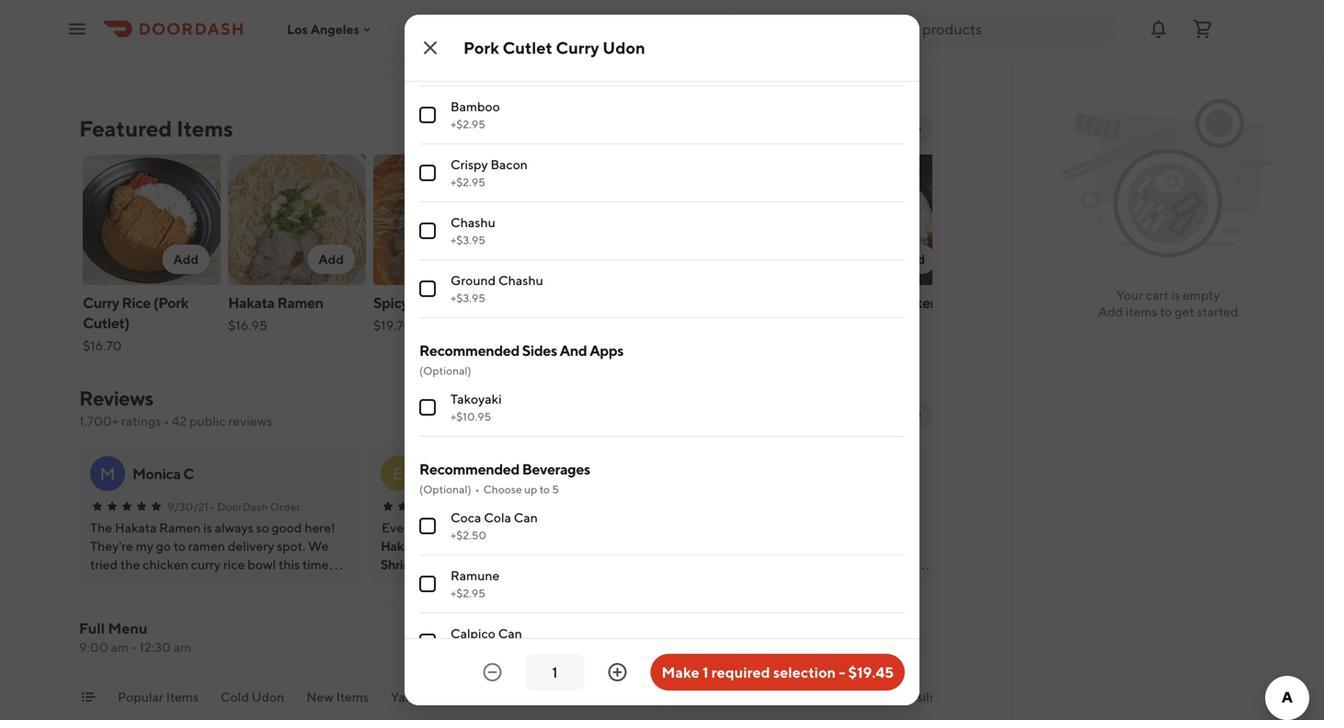 Task type: describe. For each thing, give the bounding box(es) containing it.
new items button
[[307, 688, 369, 717]]

add for curry rice (chicken karaage)
[[900, 252, 925, 267]]

add for pork cutlet curry udon
[[609, 252, 635, 267]]

crispy bacon +$2.95
[[451, 157, 528, 189]]

+$3.95 inside "ground chashu +$3.95"
[[451, 292, 486, 304]]

notification bell image
[[1148, 18, 1170, 40]]

to for beverages
[[540, 483, 550, 496]]

reviews link
[[79, 386, 153, 410]]

c
[[183, 465, 194, 482]]

6 add button from the left
[[889, 245, 936, 274]]

cutlet for pork cutlet curry udon
[[503, 38, 553, 57]]

items
[[1126, 304, 1158, 319]]

ramune
[[451, 568, 500, 583]]

9/11/23
[[458, 500, 496, 513]]

add for $18.40
[[755, 252, 780, 267]]

can inside coca cola can +$2.50
[[514, 510, 538, 525]]

cola
[[484, 510, 511, 525]]

cold
[[221, 689, 249, 705]]

curry inside pork cutlet curry udon $19.45
[[596, 294, 632, 311]]

0 vertical spatial chashu
[[451, 215, 496, 230]]

takoyaki +$10.95
[[451, 391, 502, 423]]

condiments and utensils button
[[789, 688, 936, 717]]

cold udon
[[221, 689, 284, 705]]

$19.45 inside pork cutlet curry udon $19.45
[[519, 338, 558, 353]]

sides inside the recommended sides and apps (optional)
[[522, 342, 557, 359]]

sides button
[[577, 688, 608, 717]]

5 add button from the left
[[744, 245, 791, 274]]

yakitori
[[391, 689, 435, 705]]

los angeles
[[287, 21, 360, 37]]

erika p
[[423, 465, 468, 482]]

rice for karaage)
[[848, 294, 877, 311]]

1 horizontal spatial sides
[[577, 689, 608, 705]]

and inside hakata ramen shrimp and pork wonton
[[424, 557, 445, 572]]

popular items button
[[118, 688, 199, 717]]

chashu +$3.95
[[451, 215, 496, 247]]

next image
[[911, 408, 925, 423]]

+$2.95 for ramune
[[451, 587, 486, 600]]

1
[[703, 664, 709, 681]]

shrimp and pork wonton button
[[381, 556, 523, 574]]

empty
[[1183, 287, 1221, 303]]

and
[[560, 342, 587, 359]]

pork for pork cutlet curry udon $19.45
[[519, 294, 549, 311]]

recommended beverages (optional) • choose up to 5
[[419, 460, 590, 496]]

1 vertical spatial can
[[498, 626, 522, 641]]

(pork
[[153, 294, 188, 311]]

rice for cutlet)
[[122, 294, 151, 311]]

cold udon button
[[221, 688, 284, 717]]

reviews 1,700+ ratings • 42 public reviews
[[79, 386, 273, 429]]

• inside reviews 1,700+ ratings • 42 public reviews
[[164, 413, 169, 429]]

pork inside hakata ramen shrimp and pork wonton
[[448, 557, 474, 572]]

selection
[[773, 664, 836, 681]]

new items
[[307, 689, 369, 705]]

make 1 required selection - $19.45
[[662, 664, 894, 681]]

(optional) inside the recommended sides and apps (optional)
[[419, 364, 472, 377]]

yakitori button
[[391, 688, 435, 717]]

shrimp
[[381, 557, 422, 572]]

hakata ramen $16.95
[[228, 294, 324, 333]]

los angeles button
[[287, 21, 374, 37]]

your
[[1117, 287, 1144, 303]]

decrease quantity by 1 image
[[482, 661, 504, 683]]

9:00
[[79, 640, 108, 655]]

monica c
[[132, 465, 194, 482]]

and inside button
[[864, 689, 886, 705]]

rice button
[[529, 688, 555, 717]]

• doordash order for e
[[498, 500, 587, 513]]

cart
[[1146, 287, 1169, 303]]

e
[[393, 464, 404, 483]]

cutlet)
[[83, 314, 130, 332]]

• doordash order for m
[[211, 500, 300, 513]]

wonton
[[476, 557, 523, 572]]

hakata ramen button
[[381, 537, 464, 556]]

pork cutlet curry udon image
[[519, 155, 657, 285]]

recommended beverages group
[[419, 459, 905, 720]]

• inside recommended beverages (optional) • choose up to 5
[[475, 483, 480, 496]]

(chicken
[[880, 294, 939, 311]]

order for e
[[557, 500, 587, 513]]

make 1 required selection - $19.45 button
[[651, 654, 905, 691]]

noodles
[[457, 689, 507, 705]]

hakata for hakata ramen $16.95
[[228, 294, 275, 311]]

ramen inside spicy hakata ramen $19.70
[[460, 294, 507, 311]]

choose
[[484, 483, 522, 496]]

spicy
[[373, 294, 409, 311]]

full
[[79, 620, 105, 637]]

beverages inside recommended beverages (optional) • choose up to 5
[[522, 460, 590, 478]]

• right 9/30/21
[[211, 500, 215, 513]]

calpico can
[[451, 626, 522, 641]]

reviews
[[79, 386, 153, 410]]

up
[[524, 483, 537, 496]]

get
[[1175, 304, 1195, 319]]

calpico
[[451, 626, 496, 641]]

order for m
[[270, 500, 300, 513]]

2 am from the left
[[174, 640, 191, 655]]

curry rice (chicken karaage) image
[[809, 155, 947, 285]]

full menu 9:00 am - 12:30 am
[[79, 620, 191, 655]]

+$2.95 inside crispy bacon +$2.95
[[451, 176, 486, 189]]

chashu inside "ground chashu +$3.95"
[[499, 273, 543, 288]]

public
[[189, 413, 226, 429]]

add button for rice
[[162, 245, 210, 274]]

1 +$2.50 from the top
[[451, 2, 487, 15]]

1,700+
[[79, 413, 119, 429]]

crispy
[[451, 157, 488, 172]]

popular
[[118, 689, 164, 705]]

add button for hakata
[[453, 245, 500, 274]]

• down choose
[[498, 500, 502, 513]]



Task type: locate. For each thing, give the bounding box(es) containing it.
add for hakata ramen
[[319, 252, 344, 267]]

5
[[552, 483, 559, 496]]

0 vertical spatial pork
[[464, 38, 499, 57]]

(optional)
[[419, 364, 472, 377], [419, 483, 472, 496]]

rice inside curry rice (chicken karaage)
[[848, 294, 877, 311]]

0 horizontal spatial -
[[131, 640, 137, 655]]

Item Search search field
[[668, 632, 918, 652]]

hakata right 'spicy'
[[411, 294, 458, 311]]

pork inside pork cutlet curry udon $19.45
[[519, 294, 549, 311]]

add
[[173, 252, 199, 267], [319, 252, 344, 267], [464, 252, 489, 267], [609, 252, 635, 267], [755, 252, 780, 267], [900, 252, 925, 267], [1099, 304, 1124, 319]]

0 vertical spatial +$2.50
[[451, 2, 487, 15]]

popular items
[[118, 689, 199, 705]]

curry rice (chicken karaage)
[[809, 294, 939, 332]]

+$2.50 down 'coca'
[[451, 529, 487, 542]]

toppings
[[630, 689, 684, 705]]

noodles button
[[457, 688, 507, 717]]

your cart is empty add items to get started
[[1099, 287, 1239, 319]]

recommended up 9/11/23
[[419, 460, 520, 478]]

sides down increase quantity by 1 image
[[577, 689, 608, 705]]

pork for pork cutlet curry udon
[[464, 38, 499, 57]]

beverages button
[[706, 688, 767, 717]]

curry inside the pork cutlet curry udon dialog
[[556, 38, 599, 57]]

angeles
[[311, 21, 360, 37]]

chashu right ground
[[499, 273, 543, 288]]

recommended sides and apps group
[[419, 340, 905, 437]]

ramen inside hakata ramen shrimp and pork wonton
[[424, 539, 464, 554]]

to left 5 at bottom
[[540, 483, 550, 496]]

None checkbox
[[419, 518, 436, 534]]

hakata ramen shrimp and pork wonton
[[381, 539, 523, 572]]

2 horizontal spatial udon
[[603, 38, 646, 57]]

add button for ramen
[[308, 245, 355, 274]]

0 horizontal spatial udon
[[252, 689, 284, 705]]

•
[[164, 413, 169, 429], [475, 483, 480, 496], [211, 500, 215, 513], [498, 500, 502, 513]]

0 vertical spatial sides
[[522, 342, 557, 359]]

recommended
[[419, 342, 520, 359], [419, 460, 520, 478]]

1 horizontal spatial $19.45
[[849, 664, 894, 681]]

1 vertical spatial pork
[[519, 294, 549, 311]]

2 horizontal spatial rice
[[848, 294, 877, 311]]

0 vertical spatial +$2.95
[[451, 118, 486, 131]]

+$2.95 for bamboo
[[451, 118, 486, 131]]

1 vertical spatial beverages
[[706, 689, 767, 705]]

0 horizontal spatial beverages
[[522, 460, 590, 478]]

bacon
[[491, 157, 528, 172]]

- inside the full menu 9:00 am - 12:30 am
[[131, 640, 137, 655]]

3 add button from the left
[[453, 245, 500, 274]]

12:30
[[139, 640, 171, 655]]

2 doordash from the left
[[504, 500, 555, 513]]

+$10.95
[[451, 410, 491, 423]]

to for cart
[[1161, 304, 1173, 319]]

2 +$2.95 from the top
[[451, 176, 486, 189]]

0 vertical spatial udon
[[603, 38, 646, 57]]

udon for pork cutlet curry udon $19.45
[[519, 314, 555, 332]]

spicy hakata ramen $19.70
[[373, 294, 507, 333]]

(optional) up takoyaki at the bottom left
[[419, 364, 472, 377]]

+$2.50 inside coca cola can +$2.50
[[451, 529, 487, 542]]

2 +$2.50 from the top
[[451, 529, 487, 542]]

1 vertical spatial to
[[540, 483, 550, 496]]

-
[[131, 640, 137, 655], [839, 664, 846, 681]]

curry inside curry rice (chicken karaage)
[[809, 294, 846, 311]]

started
[[1197, 304, 1239, 319]]

+$2.50
[[451, 2, 487, 15], [451, 529, 487, 542]]

$16.70
[[83, 338, 122, 353]]

1 horizontal spatial • doordash order
[[498, 500, 587, 513]]

0 horizontal spatial order
[[270, 500, 300, 513]]

1 vertical spatial $19.45
[[849, 664, 894, 681]]

4 add button from the left
[[598, 245, 646, 274]]

- for 12:30
[[131, 640, 137, 655]]

None checkbox
[[419, 49, 436, 65], [419, 107, 436, 123], [419, 165, 436, 181], [419, 223, 436, 239], [419, 281, 436, 297], [419, 399, 436, 416], [419, 576, 436, 592], [419, 49, 436, 65], [419, 107, 436, 123], [419, 165, 436, 181], [419, 223, 436, 239], [419, 281, 436, 297], [419, 399, 436, 416], [419, 576, 436, 592]]

items right featured
[[176, 115, 233, 142]]

udon inside dialog
[[603, 38, 646, 57]]

ramen for hakata ramen shrimp and pork wonton
[[424, 539, 464, 554]]

- up condiments at the right bottom
[[839, 664, 846, 681]]

1 • doordash order from the left
[[211, 500, 300, 513]]

can right calpico
[[498, 626, 522, 641]]

$19.45 up condiments and utensils
[[849, 664, 894, 681]]

- down the menu
[[131, 640, 137, 655]]

chashu down crispy bacon +$2.95 at the top left
[[451, 215, 496, 230]]

1 vertical spatial +$2.50
[[451, 529, 487, 542]]

items for popular items
[[166, 689, 199, 705]]

pork up the recommended sides and apps (optional) on the left
[[519, 294, 549, 311]]

bamboo +$2.95
[[451, 99, 500, 131]]

cutlet up and
[[552, 294, 593, 311]]

cutlet right corn
[[503, 38, 553, 57]]

close pork cutlet curry udon image
[[419, 37, 442, 59]]

hakata up $16.95
[[228, 294, 275, 311]]

and down hakata ramen button
[[424, 557, 445, 572]]

items
[[176, 115, 233, 142], [166, 689, 199, 705], [336, 689, 369, 705]]

- inside button
[[839, 664, 846, 681]]

pork cutlet curry udon dialog
[[405, 0, 920, 720]]

add inside your cart is empty add items to get started
[[1099, 304, 1124, 319]]

cutlet for pork cutlet curry udon $19.45
[[552, 294, 593, 311]]

ramen down hakata ramen image
[[277, 294, 324, 311]]

rice up the karaage)
[[848, 294, 877, 311]]

add for spicy hakata ramen
[[464, 252, 489, 267]]

• doordash order right 9/30/21
[[211, 500, 300, 513]]

curry rice (pork cutlet) image
[[83, 155, 221, 285]]

+$2.95 inside ramune +$2.95
[[451, 587, 486, 600]]

featured items
[[79, 115, 233, 142]]

hakata inside spicy hakata ramen $19.70
[[411, 294, 458, 311]]

2 vertical spatial udon
[[252, 689, 284, 705]]

0 horizontal spatial rice
[[122, 294, 151, 311]]

1 horizontal spatial beverages
[[706, 689, 767, 705]]

hakata for hakata ramen shrimp and pork wonton
[[381, 539, 422, 554]]

$19.45
[[519, 338, 558, 353], [849, 664, 894, 681]]

recommended sides and apps (optional)
[[419, 342, 624, 377]]

takoyaki
[[451, 391, 502, 407]]

condiments and utensils
[[789, 689, 936, 705]]

+$2.95 down crispy
[[451, 176, 486, 189]]

rice down "current quantity is 1" number field
[[529, 689, 555, 705]]

hakata
[[228, 294, 275, 311], [411, 294, 458, 311], [381, 539, 422, 554]]

utensils
[[889, 689, 936, 705]]

beverages up 5 at bottom
[[522, 460, 590, 478]]

1 doordash from the left
[[217, 500, 268, 513]]

doordash down up
[[504, 500, 555, 513]]

pork cutlet curry udon $19.45
[[519, 294, 632, 353]]

open menu image
[[66, 18, 88, 40]]

add button for cutlet
[[598, 245, 646, 274]]

sides left and
[[522, 342, 557, 359]]

1 horizontal spatial order
[[557, 500, 587, 513]]

reviews
[[228, 413, 273, 429]]

1 horizontal spatial and
[[864, 689, 886, 705]]

udon for pork cutlet curry udon
[[603, 38, 646, 57]]

group inside the pork cutlet curry udon dialog
[[419, 0, 905, 318]]

1 vertical spatial cutlet
[[552, 294, 593, 311]]

udon inside pork cutlet curry udon $19.45
[[519, 314, 555, 332]]

1 vertical spatial +$2.95
[[451, 176, 486, 189]]

items inside button
[[166, 689, 199, 705]]

1 am from the left
[[111, 640, 129, 655]]

doordash right 9/30/21
[[217, 500, 268, 513]]

hakata inside hakata ramen $16.95
[[228, 294, 275, 311]]

+$2.50 up corn
[[451, 2, 487, 15]]

am down the menu
[[111, 640, 129, 655]]

• left the 42
[[164, 413, 169, 429]]

2 order from the left
[[557, 500, 587, 513]]

curry inside curry rice (pork cutlet) $16.70
[[83, 294, 119, 311]]

recommended inside the recommended sides and apps (optional)
[[419, 342, 520, 359]]

+$3.95 up ground
[[451, 234, 486, 247]]

+$2.95 inside bamboo +$2.95
[[451, 118, 486, 131]]

make
[[662, 664, 700, 681]]

p
[[459, 465, 468, 482]]

0 vertical spatial $19.45
[[519, 338, 558, 353]]

recommended for recommended sides and apps
[[419, 342, 520, 359]]

curry rice (pork cutlet) $16.70
[[83, 294, 188, 353]]

0 vertical spatial recommended
[[419, 342, 520, 359]]

ramen for hakata ramen $16.95
[[277, 294, 324, 311]]

+$3.95 down ground
[[451, 292, 486, 304]]

udon inside button
[[252, 689, 284, 705]]

1 horizontal spatial chashu
[[499, 273, 543, 288]]

(optional) inside recommended beverages (optional) • choose up to 5
[[419, 483, 472, 496]]

curry
[[556, 38, 599, 57], [83, 294, 119, 311], [596, 294, 632, 311], [809, 294, 846, 311]]

doordash for e
[[504, 500, 555, 513]]

0 vertical spatial to
[[1161, 304, 1173, 319]]

beverages down required
[[706, 689, 767, 705]]

1 vertical spatial -
[[839, 664, 846, 681]]

2 vertical spatial pork
[[448, 557, 474, 572]]

bamboo
[[451, 99, 500, 114]]

2 recommended from the top
[[419, 460, 520, 478]]

spicy hakata ramen image
[[373, 155, 511, 285]]

0 horizontal spatial chashu
[[451, 215, 496, 230]]

+$2.95 down 'ramune' on the left
[[451, 587, 486, 600]]

(optional) down erika p on the left bottom of page
[[419, 483, 472, 496]]

coca
[[451, 510, 481, 525]]

2 add button from the left
[[308, 245, 355, 274]]

0 horizontal spatial am
[[111, 640, 129, 655]]

items inside button
[[336, 689, 369, 705]]

items right the new
[[336, 689, 369, 705]]

1 +$3.95 from the top
[[451, 234, 486, 247]]

Current quantity is 1 number field
[[537, 662, 574, 683]]

is
[[1172, 287, 1181, 303]]

ramen up shrimp and pork wonton button
[[424, 539, 464, 554]]

add for curry rice (pork cutlet)
[[173, 252, 199, 267]]

to inside recommended beverages (optional) • choose up to 5
[[540, 483, 550, 496]]

to inside your cart is empty add items to get started
[[1161, 304, 1173, 319]]

pork left the wonton
[[448, 557, 474, 572]]

1 vertical spatial chashu
[[499, 273, 543, 288]]

los
[[287, 21, 308, 37]]

group
[[419, 0, 905, 318]]

karaage)
[[809, 314, 868, 332]]

1 vertical spatial sides
[[577, 689, 608, 705]]

1 vertical spatial and
[[864, 689, 886, 705]]

3 +$2.95 from the top
[[451, 587, 486, 600]]

1 recommended from the top
[[419, 342, 520, 359]]

• doordash order down up
[[498, 500, 587, 513]]

2 +$3.95 from the top
[[451, 292, 486, 304]]

ground chashu +$3.95
[[451, 273, 543, 304]]

recommended for recommended beverages
[[419, 460, 520, 478]]

0 vertical spatial (optional)
[[419, 364, 472, 377]]

items for new items
[[336, 689, 369, 705]]

$16.95
[[228, 318, 267, 333]]

+$2.95 down the "bamboo"
[[451, 118, 486, 131]]

0 vertical spatial +$3.95
[[451, 234, 486, 247]]

hakata inside hakata ramen shrimp and pork wonton
[[381, 539, 422, 554]]

0 horizontal spatial doordash
[[217, 500, 268, 513]]

1 +$2.95 from the top
[[451, 118, 486, 131]]

recommended down spicy hakata ramen $19.70
[[419, 342, 520, 359]]

and left utensils
[[864, 689, 886, 705]]

rice inside curry rice (pork cutlet) $16.70
[[122, 294, 151, 311]]

pork inside dialog
[[464, 38, 499, 57]]

am
[[111, 640, 129, 655], [174, 640, 191, 655]]

2 • doordash order from the left
[[498, 500, 587, 513]]

0 horizontal spatial • doordash order
[[211, 500, 300, 513]]

items right popular
[[166, 689, 199, 705]]

featured items heading
[[79, 114, 233, 143]]

ground
[[451, 273, 496, 288]]

cutlet
[[503, 38, 553, 57], [552, 294, 593, 311]]

1 horizontal spatial -
[[839, 664, 846, 681]]

condiments
[[789, 689, 861, 705]]

0 vertical spatial can
[[514, 510, 538, 525]]

1 add button from the left
[[162, 245, 210, 274]]

increase quantity by 1 image
[[607, 661, 629, 683]]

ratings
[[121, 413, 161, 429]]

sides
[[522, 342, 557, 359], [577, 689, 608, 705]]

group containing corn
[[419, 0, 905, 318]]

to left get
[[1161, 304, 1173, 319]]

1 (optional) from the top
[[419, 364, 472, 377]]

satsuma ramen image
[[664, 155, 802, 285]]

0 items, open order cart image
[[1192, 18, 1214, 40]]

2 (optional) from the top
[[419, 483, 472, 496]]

ramune +$2.95
[[451, 568, 500, 600]]

1 vertical spatial recommended
[[419, 460, 520, 478]]

hakata up shrimp
[[381, 539, 422, 554]]

0 horizontal spatial $19.45
[[519, 338, 558, 353]]

new
[[307, 689, 334, 705]]

0 vertical spatial and
[[424, 557, 445, 572]]

am right 12:30
[[174, 640, 191, 655]]

cutlet inside dialog
[[503, 38, 553, 57]]

• up 9/11/23
[[475, 483, 480, 496]]

ramen inside hakata ramen $16.95
[[277, 294, 324, 311]]

1 horizontal spatial doordash
[[504, 500, 555, 513]]

0 horizontal spatial sides
[[522, 342, 557, 359]]

to
[[1161, 304, 1173, 319], [540, 483, 550, 496]]

1 horizontal spatial am
[[174, 640, 191, 655]]

0 vertical spatial beverages
[[522, 460, 590, 478]]

0 horizontal spatial and
[[424, 557, 445, 572]]

items for featured items
[[176, 115, 233, 142]]

+$3.95 inside the chashu +$3.95
[[451, 234, 486, 247]]

add button
[[162, 245, 210, 274], [308, 245, 355, 274], [453, 245, 500, 274], [598, 245, 646, 274], [744, 245, 791, 274], [889, 245, 936, 274]]

0 horizontal spatial to
[[540, 483, 550, 496]]

monica
[[132, 465, 181, 482]]

pork
[[464, 38, 499, 57], [519, 294, 549, 311], [448, 557, 474, 572]]

1 horizontal spatial to
[[1161, 304, 1173, 319]]

ramen down ground
[[460, 294, 507, 311]]

$19.45 left and
[[519, 338, 558, 353]]

erika
[[423, 465, 456, 482]]

1 horizontal spatial udon
[[519, 314, 555, 332]]

1 vertical spatial (optional)
[[419, 483, 472, 496]]

udon
[[603, 38, 646, 57], [519, 314, 555, 332], [252, 689, 284, 705]]

1 vertical spatial udon
[[519, 314, 555, 332]]

+$2.95
[[451, 118, 486, 131], [451, 176, 486, 189], [451, 587, 486, 600]]

rice left (pork
[[122, 294, 151, 311]]

hakata ramen image
[[228, 155, 366, 285]]

1 horizontal spatial rice
[[529, 689, 555, 705]]

order
[[270, 500, 300, 513], [557, 500, 587, 513]]

doordash for m
[[217, 500, 268, 513]]

items inside heading
[[176, 115, 233, 142]]

rice
[[122, 294, 151, 311], [848, 294, 877, 311], [529, 689, 555, 705]]

m
[[100, 464, 115, 483]]

0 vertical spatial cutlet
[[503, 38, 553, 57]]

coca cola can +$2.50
[[451, 510, 538, 542]]

none checkbox inside "recommended beverages" group
[[419, 518, 436, 534]]

next button of carousel image
[[911, 121, 925, 136]]

corn
[[451, 41, 480, 56]]

recommended inside recommended beverages (optional) • choose up to 5
[[419, 460, 520, 478]]

and
[[424, 557, 445, 572], [864, 689, 886, 705]]

apps
[[590, 342, 624, 359]]

2 vertical spatial +$2.95
[[451, 587, 486, 600]]

$18.40
[[664, 318, 704, 333]]

cutlet inside pork cutlet curry udon $19.45
[[552, 294, 593, 311]]

0 vertical spatial -
[[131, 640, 137, 655]]

1 vertical spatial +$3.95
[[451, 292, 486, 304]]

pork cutlet curry udon
[[464, 38, 646, 57]]

1 order from the left
[[270, 500, 300, 513]]

can right cola
[[514, 510, 538, 525]]

toppings button
[[630, 688, 684, 717]]

- for $19.45
[[839, 664, 846, 681]]

$19.70
[[373, 318, 412, 333]]

+$3.95
[[451, 234, 486, 247], [451, 292, 486, 304]]

$19.45 inside make 1 required selection - $19.45 button
[[849, 664, 894, 681]]

pork right close pork cutlet curry udon image on the top
[[464, 38, 499, 57]]



Task type: vqa. For each thing, say whether or not it's contained in the screenshot.
UTENSILS
yes



